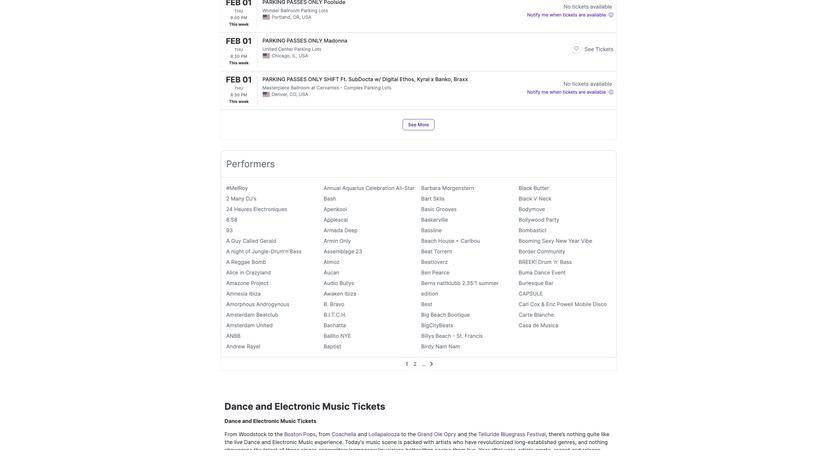Task type: describe. For each thing, give the bounding box(es) containing it.
at
[[311, 85, 316, 90]]

burlesque
[[519, 280, 544, 287]]

apenkooi link
[[324, 206, 347, 213]]

#melroy link
[[226, 185, 248, 192]]

singer-
[[301, 447, 319, 450]]

pm inside thu 8:00 pm this week
[[241, 15, 247, 20]]

amazone project
[[226, 280, 269, 287]]

usa for shift
[[299, 91, 309, 97]]

boston
[[285, 431, 302, 438]]

black for black v neck
[[519, 195, 533, 202]]

breek!
[[519, 259, 537, 265]]

8:30 for parking passes only madonna
[[231, 54, 240, 59]]

amnesia
[[226, 291, 248, 297]]

2.35:1
[[463, 280, 478, 287]]

a night of jungle-drum'n'bass
[[226, 248, 302, 255]]

24
[[226, 206, 233, 213]]

live
[[234, 439, 243, 446]]

only for madonna
[[308, 37, 323, 44]]

0 vertical spatial usa
[[302, 14, 312, 20]]

apenkooi
[[324, 206, 347, 213]]

thu for parking passes only shift ft. subdocta w/ digital ethos, kyral x banko, braxx
[[235, 86, 243, 91]]

feb for parking passes only shift ft. subdocta w/ digital ethos, kyral x banko, braxx
[[226, 75, 241, 85]]

songwriters/composers/musicians
[[319, 447, 404, 450]]

bass
[[560, 259, 572, 265]]

bachatta
[[324, 322, 346, 329]]

blanche
[[535, 312, 554, 318]]

week for parking passes only madonna
[[239, 60, 249, 65]]

parking for parking passes only madonna
[[263, 37, 286, 44]]

2 vertical spatial parking
[[365, 85, 381, 90]]

see more
[[408, 122, 429, 127]]

8:58
[[226, 217, 238, 223]]

rayel
[[247, 343, 260, 350]]

beach house + caribou link
[[422, 238, 481, 244]]

revolutionized
[[479, 439, 514, 446]]

have
[[465, 439, 477, 446]]

year inside ', there's nothing quite like the live dance and electronic music experience. today's music scene is packed with artists who have revolutionized long-established genres, and nothing showcases the talent of these singer-songwriters/composers/musicians better than seeing them live. year after year, artists create, record and relea'
[[479, 447, 490, 450]]

only for shift
[[308, 76, 323, 83]]

francis
[[465, 333, 483, 339]]

0 horizontal spatial nothing
[[567, 431, 586, 438]]

armin
[[324, 238, 338, 244]]

andrew
[[226, 343, 246, 350]]

ben pearce
[[422, 269, 450, 276]]

alice in crazyland link
[[226, 269, 271, 276]]

ballito nye link
[[324, 333, 351, 339]]

kyral
[[417, 76, 430, 83]]

no for 01
[[564, 81, 571, 87]]

no for 8:00
[[564, 3, 571, 10]]

beatloverz
[[422, 259, 448, 265]]

notify me when tickets are available button for 01
[[528, 88, 614, 96]]

24 heures electroniques
[[226, 206, 287, 213]]

summer
[[479, 280, 499, 287]]

burlesque bar link
[[519, 280, 554, 287]]

baptist link
[[324, 343, 341, 350]]

beat torrent link
[[422, 248, 452, 255]]

when for 8:00
[[550, 12, 562, 18]]

big beach bootique
[[422, 312, 470, 318]]

8:58 link
[[226, 217, 238, 223]]

1 vertical spatial -
[[453, 333, 455, 339]]

capsule
[[519, 291, 543, 297]]

torrent
[[434, 248, 452, 255]]

big
[[422, 312, 429, 318]]

androgynous
[[256, 301, 290, 308]]

aucan link
[[324, 269, 340, 276]]

bravo
[[330, 301, 345, 308]]

co,
[[290, 91, 298, 97]]

star
[[405, 185, 415, 192]]

beach for big
[[431, 312, 446, 318]]

ft.
[[341, 76, 347, 83]]

tooltip image for 01
[[609, 90, 614, 95]]

assemblage
[[324, 248, 355, 255]]

all-
[[396, 185, 405, 192]]

pm for parking passes only shift ft. subdocta w/ digital ethos, kyral x banko, braxx
[[241, 92, 247, 97]]

1 vertical spatial music
[[281, 418, 296, 425]]

black v neck link
[[519, 195, 552, 202]]

1 vertical spatial electronic
[[253, 418, 279, 425]]

the left boston
[[275, 431, 283, 438]]

1 vertical spatial artists
[[518, 447, 534, 450]]

notify for 01
[[528, 89, 541, 95]]

this for parking passes only shift ft. subdocta w/ digital ethos, kyral x banko, braxx
[[229, 99, 238, 104]]

edition
[[422, 291, 439, 297]]

in
[[240, 269, 244, 276]]

are for 01
[[579, 89, 586, 95]]

me for 8:00
[[542, 12, 549, 18]]

electroniques
[[254, 206, 287, 213]]

lots for 01
[[312, 46, 322, 52]]

parking passes only madonna
[[263, 37, 348, 44]]

caribou
[[461, 238, 481, 244]]

us national flag image for 8:00
[[263, 15, 270, 20]]

passes for madonna
[[287, 37, 307, 44]]

booming sexy new year vibe
[[519, 238, 593, 244]]

1 dance and electronic music tickets from the top
[[225, 401, 386, 412]]

lots for 8:00
[[319, 8, 328, 13]]

ethos,
[[400, 76, 416, 83]]

applescal
[[324, 217, 348, 223]]

black v neck
[[519, 195, 552, 202]]

0 vertical spatial year
[[569, 238, 580, 244]]

2 vertical spatial tickets
[[297, 418, 317, 425]]

0 horizontal spatial -
[[341, 85, 343, 90]]

bachatta link
[[324, 322, 346, 329]]

genres,
[[558, 439, 577, 446]]

when for 01
[[550, 89, 562, 95]]

are for 8:00
[[579, 12, 586, 18]]

pm for parking passes only madonna
[[241, 54, 247, 59]]

2 to from the left
[[402, 431, 407, 438]]

see for see more
[[408, 122, 417, 127]]

portland, or, usa
[[272, 14, 312, 20]]

project
[[251, 280, 269, 287]]

amsterdam for amsterdam beatclub
[[226, 312, 255, 318]]

audio
[[324, 280, 338, 287]]

bombastic!
[[519, 227, 547, 234]]

mobile
[[575, 301, 592, 308]]

applescal link
[[324, 217, 348, 223]]

a for a reggae bomb
[[226, 259, 230, 265]]

music inside ', there's nothing quite like the live dance and electronic music experience. today's music scene is packed with artists who have revolutionized long-established genres, and nothing showcases the talent of these singer-songwriters/composers/musicians better than seeing them live. year after year, artists create, record and relea'
[[299, 439, 313, 446]]

festival
[[527, 431, 546, 438]]

feb 01 thu 8:30 pm this week for parking passes only madonna
[[226, 36, 252, 65]]

0 vertical spatial of
[[246, 248, 251, 255]]

boston pops link
[[285, 431, 316, 438]]

heures
[[234, 206, 252, 213]]

masterpiece ballroom at cervantes - complex  parking lots
[[263, 85, 392, 90]]

...
[[422, 361, 427, 368]]

talent
[[264, 447, 278, 450]]

beat
[[422, 248, 433, 255]]

week inside thu 8:00 pm this week
[[239, 22, 249, 27]]

notify me when tickets are available for 01
[[528, 89, 606, 95]]

st.
[[457, 333, 464, 339]]

feb 01 thu 8:30 pm this week for parking passes only shift ft. subdocta w/ digital ethos, kyral x banko, braxx
[[226, 75, 252, 104]]

the up packed
[[408, 431, 416, 438]]

1 vertical spatial nothing
[[589, 439, 608, 446]]

coachella
[[332, 431, 357, 438]]

annual
[[324, 185, 341, 192]]

gerald
[[260, 238, 276, 244]]

the up have at the right bottom
[[469, 431, 477, 438]]

guy
[[231, 238, 241, 244]]

bollywood party
[[519, 217, 560, 223]]

lollapalooza link
[[369, 431, 400, 438]]

border
[[519, 248, 536, 255]]

bigcitybeats
[[422, 322, 453, 329]]

telluride bluegrass festival link
[[479, 431, 546, 438]]



Task type: vqa. For each thing, say whether or not it's contained in the screenshot.
3 - Nate Bargatze 'image'
no



Task type: locate. For each thing, give the bounding box(es) containing it.
thu for parking passes only madonna
[[235, 47, 243, 52]]

1 vertical spatial beach
[[431, 312, 446, 318]]

bart skils link
[[422, 195, 445, 202]]

ibiza for amnesia ibiza
[[249, 291, 261, 297]]

2 for 2
[[414, 361, 417, 368]]

2 amsterdam from the top
[[226, 322, 255, 329]]

barbara morgenstern
[[422, 185, 474, 192]]

thu inside thu 8:00 pm this week
[[235, 9, 243, 14]]

0 vertical spatial a
[[226, 238, 230, 244]]

music up boston
[[281, 418, 296, 425]]

1 ibiza from the left
[[249, 291, 261, 297]]

lots up madonna
[[319, 8, 328, 13]]

0 vertical spatial -
[[341, 85, 343, 90]]

2 dance and electronic music tickets from the top
[[225, 418, 317, 425]]

1 vertical spatial 01
[[243, 75, 252, 85]]

1 01 from the top
[[243, 36, 252, 46]]

1 are from the top
[[579, 12, 586, 18]]

2 for 2 many dj's
[[226, 195, 230, 202]]

2 feb 01 thu 8:30 pm this week from the top
[[226, 75, 252, 104]]

3 this from the top
[[229, 99, 238, 104]]

beach up 'bigcitybeats'
[[431, 312, 446, 318]]

1 8:30 from the top
[[231, 54, 240, 59]]

this for parking passes only madonna
[[229, 60, 238, 65]]

passes for shift
[[287, 76, 307, 83]]

atmoz link
[[324, 259, 340, 265]]

2 black from the top
[[519, 195, 533, 202]]

2 ibiza from the left
[[345, 291, 357, 297]]

ballroom for 8:00
[[281, 8, 300, 13]]

electronic inside ', there's nothing quite like the live dance and electronic music experience. today's music scene is packed with artists who have revolutionized long-established genres, and nothing showcases the talent of these singer-songwriters/composers/musicians better than seeing them live. year after year, artists create, record and relea'
[[272, 439, 297, 446]]

2 tooltip image from the top
[[609, 90, 614, 95]]

0 vertical spatial us national flag image
[[263, 15, 270, 20]]

nam down the billys beach - st. francis
[[449, 343, 460, 350]]

border community
[[519, 248, 566, 255]]

2 , from the left
[[546, 431, 548, 438]]

bollywood
[[519, 217, 545, 223]]

0 vertical spatial feb 01 thu 8:30 pm this week
[[226, 36, 252, 65]]

tickets
[[596, 46, 614, 53], [352, 401, 386, 412], [297, 418, 317, 425]]

0 vertical spatial parking
[[301, 8, 318, 13]]

0 vertical spatial nothing
[[567, 431, 586, 438]]

from
[[319, 431, 330, 438]]

beatloverz link
[[422, 259, 448, 265]]

a night of jungle-drum'n'bass link
[[226, 248, 302, 255]]

audio bullys link
[[324, 280, 354, 287]]

bombastic! link
[[519, 227, 547, 234]]

parking up masterpiece
[[263, 76, 286, 83]]

passes up "united center parking lots"
[[287, 37, 307, 44]]

a left guy
[[226, 238, 230, 244]]

b. bravo
[[324, 301, 345, 308]]

1 vertical spatial year
[[479, 447, 490, 450]]

usa for madonna
[[299, 53, 308, 58]]

nam right birdy
[[436, 343, 447, 350]]

93 link
[[226, 227, 233, 234]]

beach up birdy nam nam
[[436, 333, 451, 339]]

buma
[[519, 269, 533, 276]]

1 thu from the top
[[235, 9, 243, 14]]

2 left many
[[226, 195, 230, 202]]

1 to from the left
[[268, 431, 273, 438]]

see for see tickets
[[585, 46, 594, 53]]

2 week from the top
[[239, 60, 249, 65]]

1 vertical spatial thu
[[235, 47, 243, 52]]

1 vertical spatial of
[[279, 447, 284, 450]]

bomb
[[252, 259, 266, 265]]

2 right 1
[[414, 361, 417, 368]]

2 vertical spatial this
[[229, 99, 238, 104]]

1 vertical spatial 2
[[414, 361, 417, 368]]

lots down 'digital'
[[382, 85, 392, 90]]

0 horizontal spatial ,
[[316, 431, 317, 438]]

0 vertical spatial are
[[579, 12, 586, 18]]

big beach bootique link
[[422, 312, 470, 318]]

booming sexy new year vibe link
[[519, 238, 593, 244]]

beat torrent
[[422, 248, 452, 255]]

amsterdam beatclub link
[[226, 312, 278, 318]]

1 horizontal spatial see
[[585, 46, 594, 53]]

2 vertical spatial thu
[[235, 86, 243, 91]]

1 tooltip image from the top
[[609, 12, 614, 18]]

0 vertical spatial tickets
[[596, 46, 614, 53]]

1 vertical spatial us national flag image
[[263, 92, 270, 97]]

2 when from the top
[[550, 89, 562, 95]]

3 week from the top
[[239, 99, 249, 104]]

tooltip image for 8:00
[[609, 12, 614, 18]]

ballroom up portland, or, usa
[[281, 8, 300, 13]]

0 vertical spatial beach
[[422, 238, 437, 244]]

many
[[231, 195, 245, 202]]

to up is
[[402, 431, 407, 438]]

01 for parking passes only madonna
[[243, 36, 252, 46]]

feb for parking passes only madonna
[[226, 36, 241, 46]]

1 amsterdam from the top
[[226, 312, 255, 318]]

border community link
[[519, 248, 566, 255]]

vibe
[[582, 238, 593, 244]]

nye
[[341, 333, 351, 339]]

after
[[491, 447, 503, 450]]

who
[[453, 439, 464, 446]]

0 vertical spatial week
[[239, 22, 249, 27]]

bigcitybeats link
[[422, 322, 453, 329]]

0 vertical spatial ballroom
[[281, 8, 300, 13]]

0 vertical spatial artists
[[436, 439, 452, 446]]

1 vertical spatial tickets
[[352, 401, 386, 412]]

1 feb from the top
[[226, 36, 241, 46]]

1 horizontal spatial nothing
[[589, 439, 608, 446]]

us national flag image down wonder
[[263, 15, 270, 20]]

aquarius
[[342, 185, 364, 192]]

1 horizontal spatial music
[[299, 439, 313, 446]]

0 vertical spatial no tickets available
[[564, 3, 613, 10]]

0 vertical spatial dance and electronic music tickets
[[225, 401, 386, 412]]

1 vertical spatial a
[[226, 248, 230, 255]]

experience.
[[315, 439, 344, 446]]

1 vertical spatial when
[[550, 89, 562, 95]]

usa right or,
[[302, 14, 312, 20]]

nothing down quite
[[589, 439, 608, 446]]

ballroom for 01
[[291, 85, 310, 90]]

0 vertical spatial music
[[323, 401, 350, 412]]

1 me from the top
[[542, 12, 549, 18]]

2 many dj's
[[226, 195, 257, 202]]

of inside ', there's nothing quite like the live dance and electronic music experience. today's music scene is packed with artists who have revolutionized long-established genres, and nothing showcases the talent of these singer-songwriters/composers/musicians better than seeing them live. year after year, artists create, record and relea'
[[279, 447, 284, 450]]

2 me from the top
[[542, 89, 549, 95]]

1 horizontal spatial ,
[[546, 431, 548, 438]]

usa right il,
[[299, 53, 308, 58]]

1 week from the top
[[239, 22, 249, 27]]

1 horizontal spatial year
[[569, 238, 580, 244]]

of left these
[[279, 447, 284, 450]]

year right "live."
[[479, 447, 490, 450]]

passes up co,
[[287, 76, 307, 83]]

2 01 from the top
[[243, 75, 252, 85]]

only up at
[[308, 76, 323, 83]]

1 vertical spatial passes
[[287, 76, 307, 83]]

1 no tickets available from the top
[[564, 3, 613, 10]]

1 vertical spatial dance and electronic music tickets
[[225, 418, 317, 425]]

deep
[[345, 227, 358, 234]]

amsterdam down the amorphous
[[226, 312, 255, 318]]

,
[[316, 431, 317, 438], [546, 431, 548, 438]]

1 vertical spatial usa
[[299, 53, 308, 58]]

ibiza up amorphous androgynous
[[249, 291, 261, 297]]

1 vertical spatial week
[[239, 60, 249, 65]]

1 pm from the top
[[241, 15, 247, 20]]

2 thu from the top
[[235, 47, 243, 52]]

1 only from the top
[[308, 37, 323, 44]]

billys beach - st. francis
[[422, 333, 483, 339]]

electronic up the boston pops link
[[275, 401, 320, 412]]

2 vertical spatial usa
[[299, 91, 309, 97]]

0 vertical spatial no
[[564, 3, 571, 10]]

billys beach - st. francis link
[[422, 333, 483, 339]]

atmoz
[[324, 259, 340, 265]]

grooves
[[436, 206, 457, 213]]

1 when from the top
[[550, 12, 562, 18]]

0 vertical spatial lots
[[319, 8, 328, 13]]

0 horizontal spatial 2
[[226, 195, 230, 202]]

2 notify me when tickets are available button from the top
[[528, 88, 614, 96]]

2 notify from the top
[[528, 89, 541, 95]]

new
[[556, 238, 567, 244]]

1 notify from the top
[[528, 12, 541, 18]]

2 this from the top
[[229, 60, 238, 65]]

23
[[356, 248, 363, 255]]

than
[[423, 447, 434, 450]]

2 only from the top
[[308, 76, 323, 83]]

usa right co,
[[299, 91, 309, 97]]

available
[[591, 3, 613, 10], [587, 12, 606, 18], [591, 81, 613, 87], [587, 89, 606, 95]]

0 vertical spatial amsterdam
[[226, 312, 255, 318]]

1 vertical spatial feb
[[226, 75, 241, 85]]

alice
[[226, 269, 238, 276]]

a for a night of jungle-drum'n'bass
[[226, 248, 230, 255]]

3 thu from the top
[[235, 86, 243, 91]]

0 vertical spatial this
[[229, 22, 238, 27]]

disco
[[593, 301, 607, 308]]

1 horizontal spatial ibiza
[[345, 291, 357, 297]]

0 horizontal spatial artists
[[436, 439, 452, 446]]

0 vertical spatial tooltip image
[[609, 12, 614, 18]]

nothing up 'genres,'
[[567, 431, 586, 438]]

1 vertical spatial me
[[542, 89, 549, 95]]

alice in crazyland
[[226, 269, 271, 276]]

black up black v neck at right top
[[519, 185, 533, 192]]

2 nam from the left
[[449, 343, 460, 350]]

parking down w/
[[365, 85, 381, 90]]

1 , from the left
[[316, 431, 317, 438]]

lots down parking passes only madonna
[[312, 46, 322, 52]]

3 a from the top
[[226, 259, 230, 265]]

, left from
[[316, 431, 317, 438]]

1 this from the top
[[229, 22, 238, 27]]

1 vertical spatial are
[[579, 89, 586, 95]]

me for 01
[[542, 89, 549, 95]]

wonder ballroom parking lots
[[263, 8, 328, 13]]

the down from at the bottom of the page
[[225, 439, 233, 446]]

1 no from the top
[[564, 3, 571, 10]]

0 vertical spatial when
[[550, 12, 562, 18]]

dance and electronic music tickets up woodstock
[[225, 418, 317, 425]]

electronic up these
[[272, 439, 297, 446]]

like
[[602, 431, 610, 438]]

parking down parking passes only madonna
[[295, 46, 311, 52]]

0 vertical spatial 01
[[243, 36, 252, 46]]

see inside button
[[408, 122, 417, 127]]

0 vertical spatial pm
[[241, 15, 247, 20]]

us national flag image for 01
[[263, 92, 270, 97]]

tooltip image
[[609, 12, 614, 18], [609, 90, 614, 95]]

carte blanche link
[[519, 312, 554, 318]]

cox
[[531, 301, 540, 308]]

parking for 8:00
[[301, 8, 318, 13]]

01 for parking passes only shift ft. subdocta w/ digital ethos, kyral x banko, braxx
[[243, 75, 252, 85]]

1 vertical spatial notify
[[528, 89, 541, 95]]

2 vertical spatial music
[[299, 439, 313, 446]]

baskerville
[[422, 217, 448, 223]]

0 horizontal spatial to
[[268, 431, 273, 438]]

1 vertical spatial parking
[[295, 46, 311, 52]]

2 vertical spatial electronic
[[272, 439, 297, 446]]

black for black butter
[[519, 185, 533, 192]]

2 passes from the top
[[287, 76, 307, 83]]

1 vertical spatial this
[[229, 60, 238, 65]]

year left vibe
[[569, 238, 580, 244]]

2 pm from the top
[[241, 54, 247, 59]]

- down the ft.
[[341, 85, 343, 90]]

beach up the beat
[[422, 238, 437, 244]]

us national flag image
[[263, 53, 270, 58]]

0 vertical spatial thu
[[235, 9, 243, 14]]

morgenstern
[[443, 185, 474, 192]]

0 vertical spatial notify
[[528, 12, 541, 18]]

performers
[[226, 158, 275, 170]]

aucan
[[324, 269, 340, 276]]

0 horizontal spatial year
[[479, 447, 490, 450]]

0 vertical spatial feb
[[226, 36, 241, 46]]

crazyland
[[246, 269, 271, 276]]

2 no from the top
[[564, 81, 571, 87]]

1 horizontal spatial to
[[402, 431, 407, 438]]

us national flag image down masterpiece
[[263, 92, 270, 97]]

parking for parking passes only shift ft. subdocta w/ digital ethos, kyral x banko, braxx
[[263, 76, 286, 83]]

0 vertical spatial parking
[[263, 37, 286, 44]]

1 parking from the top
[[263, 37, 286, 44]]

united center parking lots
[[263, 46, 322, 52]]

record
[[554, 447, 570, 450]]

1 horizontal spatial nam
[[449, 343, 460, 350]]

, inside ', there's nothing quite like the live dance and electronic music experience. today's music scene is packed with artists who have revolutionized long-established genres, and nothing showcases the talent of these singer-songwriters/composers/musicians better than seeing them live. year after year, artists create, record and relea'
[[546, 431, 548, 438]]

buma dance event link
[[519, 269, 566, 276]]

electronic up woodstock
[[253, 418, 279, 425]]

ibiza down bullys
[[345, 291, 357, 297]]

denver,
[[272, 91, 288, 97]]

bodymove link
[[519, 206, 545, 213]]

2 vertical spatial pm
[[241, 92, 247, 97]]

amsterdam for amsterdam united
[[226, 322, 255, 329]]

the left talent
[[254, 447, 262, 450]]

0 vertical spatial notify me when tickets are available button
[[528, 11, 614, 18]]

of right night
[[246, 248, 251, 255]]

2 vertical spatial lots
[[382, 85, 392, 90]]

8:30 for parking passes only shift ft. subdocta w/ digital ethos, kyral x banko, braxx
[[231, 92, 240, 97]]

2 vertical spatial a
[[226, 259, 230, 265]]

1 horizontal spatial artists
[[518, 447, 534, 450]]

dance inside ', there's nothing quite like the live dance and electronic music experience. today's music scene is packed with artists who have revolutionized long-established genres, and nothing showcases the talent of these singer-songwriters/composers/musicians better than seeing them live. year after year, artists create, record and relea'
[[244, 439, 260, 446]]

0 horizontal spatial ibiza
[[249, 291, 261, 297]]

2 feb from the top
[[226, 75, 241, 85]]

black left v
[[519, 195, 533, 202]]

1 vertical spatial black
[[519, 195, 533, 202]]

music up coachella
[[323, 401, 350, 412]]

1 vertical spatial 8:30
[[231, 92, 240, 97]]

1 notify me when tickets are available from the top
[[528, 12, 606, 18]]

dance and electronic music tickets up the pops
[[225, 401, 386, 412]]

, up established
[[546, 431, 548, 438]]

1 vertical spatial see
[[408, 122, 417, 127]]

1 vertical spatial parking
[[263, 76, 286, 83]]

0 horizontal spatial see
[[408, 122, 417, 127]]

only
[[308, 37, 323, 44], [308, 76, 323, 83]]

1 vertical spatial notify me when tickets are available button
[[528, 88, 614, 96]]

carte
[[519, 312, 533, 318]]

1 horizontal spatial tickets
[[352, 401, 386, 412]]

2 horizontal spatial music
[[323, 401, 350, 412]]

1 vertical spatial united
[[256, 322, 273, 329]]

1 passes from the top
[[287, 37, 307, 44]]

0 vertical spatial electronic
[[275, 401, 320, 412]]

0 vertical spatial me
[[542, 12, 549, 18]]

notify me when tickets are available for 8:00
[[528, 12, 606, 18]]

2 no tickets available from the top
[[564, 81, 613, 87]]

amorphous androgynous
[[226, 301, 290, 308]]

amsterdam up anbb
[[226, 322, 255, 329]]

1 vertical spatial tooltip image
[[609, 90, 614, 95]]

0 vertical spatial only
[[308, 37, 323, 44]]

2 notify me when tickets are available from the top
[[528, 89, 606, 95]]

- left st.
[[453, 333, 455, 339]]

1 nam from the left
[[436, 343, 447, 350]]

armin only
[[324, 238, 351, 244]]

feb
[[226, 36, 241, 46], [226, 75, 241, 85]]

berns nattklubb 2.35:1 summer edition link
[[422, 280, 499, 297]]

1 us national flag image from the top
[[263, 15, 270, 20]]

0 horizontal spatial music
[[281, 418, 296, 425]]

eric
[[547, 301, 556, 308]]

8:00
[[231, 15, 240, 20]]

electronic
[[275, 401, 320, 412], [253, 418, 279, 425], [272, 439, 297, 446]]

0 vertical spatial black
[[519, 185, 533, 192]]

week for parking passes only shift ft. subdocta w/ digital ethos, kyral x banko, braxx
[[239, 99, 249, 104]]

coachella link
[[332, 431, 357, 438]]

this inside thu 8:00 pm this week
[[229, 22, 238, 27]]

united down "beatclub"
[[256, 322, 273, 329]]

0 vertical spatial see
[[585, 46, 594, 53]]

1 a from the top
[[226, 238, 230, 244]]

center
[[278, 46, 293, 52]]

a up alice
[[226, 259, 230, 265]]

notify for 8:00
[[528, 12, 541, 18]]

nam
[[436, 343, 447, 350], [449, 343, 460, 350]]

beach for billys
[[436, 333, 451, 339]]

us national flag image
[[263, 15, 270, 20], [263, 92, 270, 97]]

a left night
[[226, 248, 230, 255]]

amsterdam
[[226, 312, 255, 318], [226, 322, 255, 329]]

united up us national flag icon
[[263, 46, 277, 52]]

bullys
[[340, 280, 354, 287]]

parking for 01
[[295, 46, 311, 52]]

long-
[[515, 439, 528, 446]]

2 us national flag image from the top
[[263, 92, 270, 97]]

2 are from the top
[[579, 89, 586, 95]]

no tickets available for 8:00
[[564, 3, 613, 10]]

2 8:30 from the top
[[231, 92, 240, 97]]

1 feb 01 thu 8:30 pm this week from the top
[[226, 36, 252, 65]]

b. bravo link
[[324, 301, 345, 308]]

3 pm from the top
[[241, 92, 247, 97]]

basic
[[422, 206, 435, 213]]

to up talent
[[268, 431, 273, 438]]

quite
[[588, 431, 600, 438]]

notify me when tickets are available button for 8:00
[[528, 11, 614, 18]]

ole
[[434, 431, 443, 438]]

baskerville link
[[422, 217, 448, 223]]

parking up portland, or, usa
[[301, 8, 318, 13]]

parking up center
[[263, 37, 286, 44]]

opry
[[444, 431, 457, 438]]

01
[[243, 36, 252, 46], [243, 75, 252, 85]]

1 vertical spatial lots
[[312, 46, 322, 52]]

see more button
[[403, 119, 435, 130]]

ballroom up co,
[[291, 85, 310, 90]]

subdocta
[[349, 76, 374, 83]]

0 vertical spatial 2
[[226, 195, 230, 202]]

1 vertical spatial amsterdam
[[226, 322, 255, 329]]

no tickets available for 01
[[564, 81, 613, 87]]

0 vertical spatial united
[[263, 46, 277, 52]]

breek! drum 'n' bass link
[[519, 259, 572, 265]]

notify
[[528, 12, 541, 18], [528, 89, 541, 95]]

1 notify me when tickets are available button from the top
[[528, 11, 614, 18]]

ibiza for awaken ibiza
[[345, 291, 357, 297]]

scene
[[382, 439, 397, 446]]

artists down long-
[[518, 447, 534, 450]]

de
[[533, 322, 539, 329]]

2 parking from the top
[[263, 76, 286, 83]]

music up singer-
[[299, 439, 313, 446]]

artists up seeing
[[436, 439, 452, 446]]

2 a from the top
[[226, 248, 230, 255]]

a for a guy called gerald
[[226, 238, 230, 244]]

1 vertical spatial pm
[[241, 54, 247, 59]]

1 black from the top
[[519, 185, 533, 192]]

only left madonna
[[308, 37, 323, 44]]



